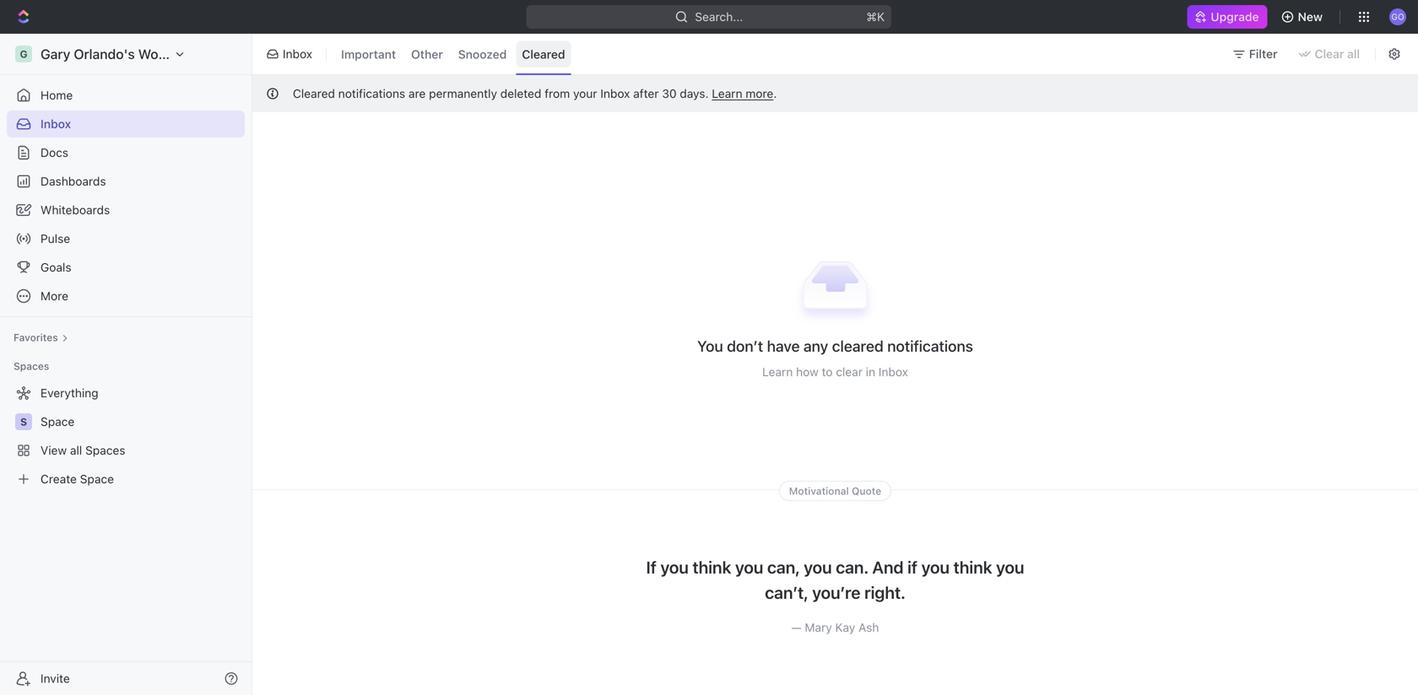 Task type: describe. For each thing, give the bounding box(es) containing it.
dashboards
[[41, 174, 106, 188]]

1 vertical spatial notifications
[[888, 337, 974, 356]]

go button
[[1385, 3, 1412, 30]]

ash
[[859, 621, 880, 635]]

learn how to clear in inbox
[[763, 365, 909, 379]]

motivational
[[789, 486, 849, 497]]

orlando's
[[74, 46, 135, 62]]

everything link
[[7, 380, 242, 407]]

home
[[41, 88, 73, 102]]

1 you from the left
[[661, 558, 689, 578]]

inbox inside sidebar navigation
[[41, 117, 71, 131]]

cleared for cleared notifications are permanently deleted from your inbox after 30 days. learn more .
[[293, 87, 335, 101]]

favorites button
[[7, 328, 75, 348]]

4 you from the left
[[922, 558, 950, 578]]

have
[[767, 337, 800, 356]]

cleared button
[[516, 41, 571, 67]]

more
[[41, 289, 68, 303]]

other button
[[405, 41, 449, 67]]

if
[[908, 558, 918, 578]]

1 horizontal spatial space
[[80, 473, 114, 486]]

deleted
[[501, 87, 542, 101]]

view
[[41, 444, 67, 458]]

whiteboards link
[[7, 197, 245, 224]]

0 vertical spatial learn
[[712, 87, 743, 101]]

new
[[1299, 10, 1323, 24]]

inbox right your
[[601, 87, 630, 101]]

inbox link
[[7, 111, 245, 138]]

inbox left the important
[[283, 47, 313, 61]]

spaces inside tree
[[85, 444, 125, 458]]

and
[[873, 558, 904, 578]]

motivational quote
[[789, 486, 882, 497]]

view all spaces link
[[7, 437, 242, 465]]

2 think from the left
[[954, 558, 993, 578]]

.
[[774, 87, 777, 101]]

you don't have any cleared notifications
[[698, 337, 974, 356]]

s
[[20, 416, 27, 428]]

any
[[804, 337, 829, 356]]

go
[[1392, 12, 1405, 21]]

goals link
[[7, 254, 245, 281]]

days.
[[680, 87, 709, 101]]

snoozed
[[458, 47, 507, 61]]

home link
[[7, 82, 245, 109]]

mary
[[805, 621, 833, 635]]

create space
[[41, 473, 114, 486]]

quote
[[852, 486, 882, 497]]

search...
[[696, 10, 744, 24]]

right.
[[865, 583, 906, 603]]

you
[[698, 337, 724, 356]]

don't
[[727, 337, 764, 356]]

gary orlando's workspace, , element
[[15, 46, 32, 62]]

other
[[411, 47, 443, 61]]

pulse link
[[7, 225, 245, 253]]

more button
[[7, 283, 245, 310]]

to
[[822, 365, 833, 379]]

2 you from the left
[[736, 558, 764, 578]]

everything
[[41, 386, 99, 400]]

—
[[792, 621, 802, 635]]

5 you from the left
[[997, 558, 1025, 578]]

1 vertical spatial learn
[[763, 365, 793, 379]]

if
[[646, 558, 657, 578]]

upgrade
[[1211, 10, 1260, 24]]

permanently
[[429, 87, 497, 101]]



Task type: locate. For each thing, give the bounding box(es) containing it.
gary
[[41, 46, 70, 62]]

are
[[409, 87, 426, 101]]

if you think you can, you can. and if you think you can't, you're right.
[[646, 558, 1025, 603]]

whiteboards
[[41, 203, 110, 217]]

1 vertical spatial cleared
[[293, 87, 335, 101]]

space up view
[[41, 415, 75, 429]]

0 vertical spatial notifications
[[338, 87, 406, 101]]

0 horizontal spatial space
[[41, 415, 75, 429]]

0 horizontal spatial think
[[693, 558, 732, 578]]

gary orlando's workspace
[[41, 46, 208, 62]]

upgrade link
[[1188, 5, 1268, 29]]

tree containing everything
[[7, 380, 245, 493]]

notifications right cleared
[[888, 337, 974, 356]]

all right view
[[70, 444, 82, 458]]

dashboards link
[[7, 168, 245, 195]]

0 horizontal spatial learn
[[712, 87, 743, 101]]

favorites
[[14, 332, 58, 344]]

more
[[746, 87, 774, 101]]

1 vertical spatial all
[[70, 444, 82, 458]]

notifications
[[338, 87, 406, 101], [888, 337, 974, 356]]

view all spaces
[[41, 444, 125, 458]]

1 horizontal spatial all
[[1348, 47, 1361, 61]]

space down view all spaces
[[80, 473, 114, 486]]

after
[[634, 87, 659, 101]]

in
[[866, 365, 876, 379]]

all for view
[[70, 444, 82, 458]]

inbox down home
[[41, 117, 71, 131]]

goals
[[41, 261, 71, 274]]

spaces down favorites
[[14, 361, 49, 372]]

how
[[797, 365, 819, 379]]

tree
[[7, 380, 245, 493]]

1 horizontal spatial cleared
[[522, 47, 566, 61]]

learn down have
[[763, 365, 793, 379]]

space link
[[41, 409, 242, 436]]

cleared notifications are permanently deleted from your inbox after 30 days. learn more .
[[293, 87, 777, 101]]

invite
[[41, 672, 70, 686]]

create space link
[[7, 466, 242, 493]]

learn
[[712, 87, 743, 101], [763, 365, 793, 379]]

filter button
[[1226, 41, 1288, 68]]

filter
[[1250, 47, 1278, 61]]

cleared inside button
[[522, 47, 566, 61]]

0 vertical spatial cleared
[[522, 47, 566, 61]]

1 vertical spatial spaces
[[85, 444, 125, 458]]

clear all
[[1315, 47, 1361, 61]]

30
[[662, 87, 677, 101]]

⌘k
[[867, 10, 885, 24]]

workspace
[[138, 46, 208, 62]]

space
[[41, 415, 75, 429], [80, 473, 114, 486]]

spaces
[[14, 361, 49, 372], [85, 444, 125, 458]]

think
[[693, 558, 732, 578], [954, 558, 993, 578]]

can.
[[836, 558, 869, 578]]

you're
[[813, 583, 861, 603]]

spaces up create space link
[[85, 444, 125, 458]]

0 vertical spatial space
[[41, 415, 75, 429]]

pulse
[[41, 232, 70, 246]]

3 you from the left
[[804, 558, 832, 578]]

1 vertical spatial space
[[80, 473, 114, 486]]

clear
[[836, 365, 863, 379]]

kay
[[836, 621, 856, 635]]

snoozed button
[[453, 41, 513, 67]]

g
[[20, 48, 28, 60]]

0 horizontal spatial cleared
[[293, 87, 335, 101]]

0 vertical spatial all
[[1348, 47, 1361, 61]]

docs
[[41, 146, 68, 160]]

— mary kay ash
[[792, 621, 880, 635]]

space, , element
[[15, 414, 32, 431]]

all for clear
[[1348, 47, 1361, 61]]

0 horizontal spatial spaces
[[14, 361, 49, 372]]

all
[[1348, 47, 1361, 61], [70, 444, 82, 458]]

1 horizontal spatial notifications
[[888, 337, 974, 356]]

clear
[[1315, 47, 1345, 61]]

0 horizontal spatial all
[[70, 444, 82, 458]]

create
[[41, 473, 77, 486]]

0 horizontal spatial notifications
[[338, 87, 406, 101]]

notifications down the important
[[338, 87, 406, 101]]

can't,
[[765, 583, 809, 603]]

learn left more
[[712, 87, 743, 101]]

all inside view all spaces link
[[70, 444, 82, 458]]

cleared
[[832, 337, 884, 356]]

all right clear
[[1348, 47, 1361, 61]]

cleared
[[522, 47, 566, 61], [293, 87, 335, 101]]

can,
[[768, 558, 800, 578]]

1 horizontal spatial think
[[954, 558, 993, 578]]

important button
[[335, 41, 402, 67]]

1 horizontal spatial learn
[[763, 365, 793, 379]]

inbox
[[283, 47, 313, 61], [601, 87, 630, 101], [41, 117, 71, 131], [879, 365, 909, 379]]

all inside clear all button
[[1348, 47, 1361, 61]]

tab list containing important
[[332, 30, 575, 78]]

you
[[661, 558, 689, 578], [736, 558, 764, 578], [804, 558, 832, 578], [922, 558, 950, 578], [997, 558, 1025, 578]]

tab list
[[332, 30, 575, 78]]

learn how to clear in inbox link
[[763, 365, 909, 379]]

sidebar navigation
[[0, 34, 256, 696]]

new button
[[1275, 3, 1334, 30]]

1 think from the left
[[693, 558, 732, 578]]

cleared for cleared
[[522, 47, 566, 61]]

0 vertical spatial spaces
[[14, 361, 49, 372]]

tree inside sidebar navigation
[[7, 380, 245, 493]]

clear all button
[[1292, 41, 1371, 68]]

from
[[545, 87, 570, 101]]

docs link
[[7, 139, 245, 166]]

important
[[341, 47, 396, 61]]

learn more link
[[712, 87, 774, 101]]

your
[[573, 87, 598, 101]]

inbox right in
[[879, 365, 909, 379]]

1 horizontal spatial spaces
[[85, 444, 125, 458]]



Task type: vqa. For each thing, say whether or not it's contained in the screenshot.
bottom exercise
no



